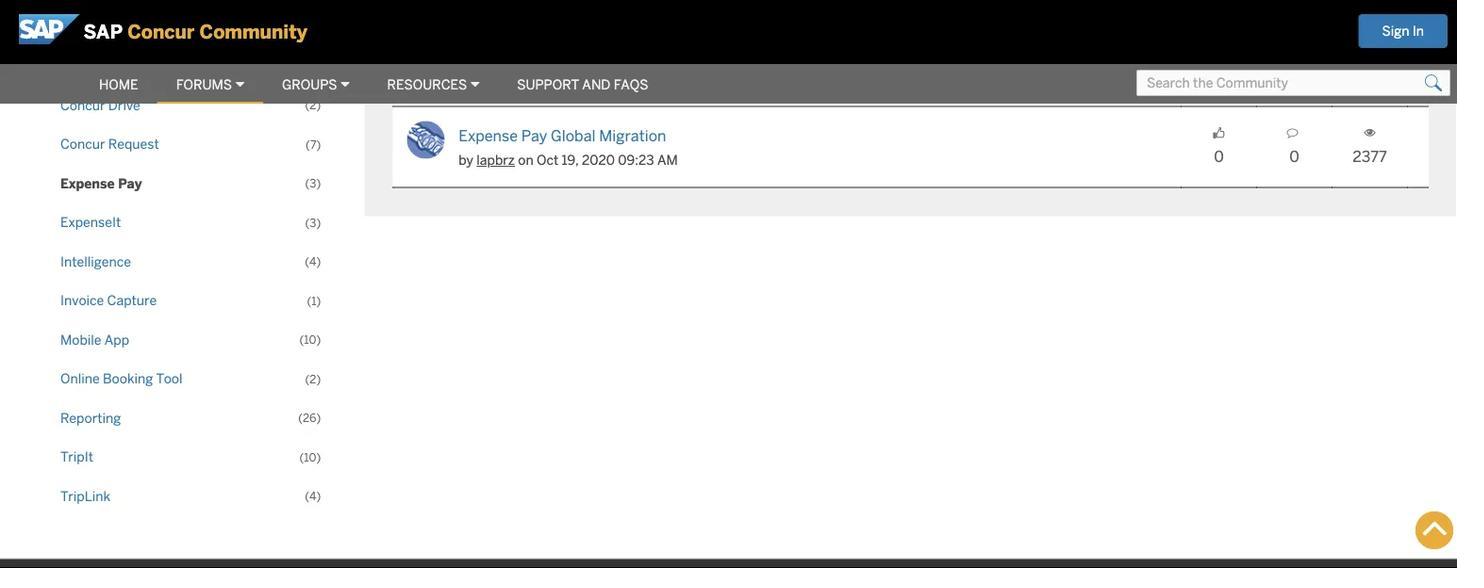 Task type: vqa. For each thing, say whether or not it's contained in the screenshot.
and
yes



Task type: locate. For each thing, give the bounding box(es) containing it.
rman68 image
[[407, 40, 445, 78]]

(1)
[[307, 294, 321, 309]]

lapbrz
[[477, 152, 515, 169]]

expense up rman68 link
[[459, 43, 518, 63]]

2,
[[578, 69, 589, 86]]

3 (2) from the top
[[305, 372, 321, 387]]

on
[[532, 69, 548, 86], [518, 152, 534, 169]]

(4) up groups link
[[305, 20, 321, 35]]

(2) up groups
[[305, 59, 321, 74]]

(10) down (26)
[[300, 451, 321, 465]]

pay inside expense pay global migration by lapbrz on ‎oct 19, 2020 09:23 am
[[521, 126, 547, 145]]

1 (4) from the top
[[305, 20, 321, 35]]

pay inside 'expense pay sudden accelerated retirement by rman68 on ‎sep 2, 2021 10:30 am'
[[521, 43, 547, 63]]

0 vertical spatial on
[[532, 69, 548, 86]]

mobile app
[[60, 332, 129, 349]]

by left rman68
[[459, 69, 474, 86]]

concur
[[128, 20, 195, 44], [60, 58, 105, 75], [60, 97, 105, 114], [60, 136, 105, 153]]

2 (2) from the top
[[305, 98, 321, 113]]

0 vertical spatial pay
[[521, 43, 547, 63]]

drive
[[108, 97, 140, 114]]

0 vertical spatial (3)
[[305, 177, 321, 191]]

2 0 from the left
[[1290, 147, 1300, 166]]

2 by from the top
[[459, 152, 474, 169]]

1 vertical spatial am
[[657, 152, 678, 169]]

1 0 from the left
[[1214, 147, 1224, 166]]

(10) for tripit
[[300, 451, 321, 465]]

(2) up (26)
[[305, 372, 321, 387]]

0 vertical spatial (10)
[[300, 333, 321, 348]]

2 (10) from the top
[[300, 451, 321, 465]]

1 vertical spatial (3)
[[305, 216, 321, 230]]

2 (4) from the top
[[305, 255, 321, 269]]

1 pay from the top
[[521, 43, 547, 63]]

pay for sudden
[[521, 43, 547, 63]]

0 down search the community text field
[[1290, 147, 1300, 166]]

1 by from the top
[[459, 69, 474, 86]]

0 vertical spatial (2)
[[305, 59, 321, 74]]

by
[[459, 69, 474, 86], [459, 152, 474, 169]]

2 pay from the top
[[521, 126, 547, 145]]

0 down the 1
[[1214, 147, 1224, 166]]

0 vertical spatial expense
[[459, 43, 518, 63]]

support
[[517, 76, 579, 93]]

3 (4) from the top
[[305, 490, 321, 504]]

(26)
[[298, 411, 321, 426]]

menu bar containing home
[[0, 63, 667, 104]]

1 expense from the top
[[459, 43, 518, 63]]

expense
[[459, 43, 518, 63], [459, 126, 518, 145]]

sign in link
[[1359, 14, 1448, 48]]

2 vertical spatial (4)
[[305, 490, 321, 504]]

pay
[[521, 43, 547, 63], [521, 126, 547, 145]]

am
[[663, 69, 683, 86], [657, 152, 678, 169]]

concur drive
[[60, 97, 140, 114]]

0
[[1214, 147, 1224, 166], [1290, 147, 1300, 166]]

lapbrz link
[[477, 152, 515, 169]]

app
[[104, 332, 129, 349]]

1 vertical spatial expense
[[459, 126, 518, 145]]

1 (10) from the top
[[300, 333, 321, 348]]

pay for global
[[521, 126, 547, 145]]

(4)
[[305, 20, 321, 35], [305, 255, 321, 269], [305, 490, 321, 504]]

(3)
[[305, 177, 321, 191], [305, 216, 321, 230]]

pay up ‎oct
[[521, 126, 547, 145]]

(2) down groups
[[305, 98, 321, 113]]

(2)
[[305, 59, 321, 74], [305, 98, 321, 113], [305, 372, 321, 387]]

4
[[1290, 66, 1299, 85]]

groups link
[[263, 68, 368, 102]]

retirement
[[692, 43, 771, 63]]

company bill statements (cbs) link
[[47, 12, 331, 42]]

2 expense from the top
[[459, 126, 518, 145]]

expense pay global migration by lapbrz on ‎oct 19, 2020 09:23 am
[[459, 126, 678, 169]]

None submit
[[1420, 70, 1448, 96]]

on left ‎sep on the left top
[[532, 69, 548, 86]]

home
[[99, 76, 138, 93]]

concur for concur detect
[[60, 58, 105, 75]]

invoice capture
[[60, 293, 157, 310]]

reporting
[[60, 410, 121, 427]]

resources link
[[368, 68, 498, 102]]

triplink link
[[47, 482, 331, 512]]

1 horizontal spatial 0
[[1290, 147, 1300, 166]]

1 vertical spatial (10)
[[300, 451, 321, 465]]

am right 10:30
[[663, 69, 683, 86]]

09:23
[[618, 152, 654, 169]]

expense up lapbrz link at the top left of page
[[459, 126, 518, 145]]

0 vertical spatial by
[[459, 69, 474, 86]]

lapbrz image
[[407, 121, 445, 159]]

(4) up (1) at bottom left
[[305, 255, 321, 269]]

(10)
[[300, 333, 321, 348], [300, 451, 321, 465]]

2 vertical spatial (2)
[[305, 372, 321, 387]]

0 vertical spatial am
[[663, 69, 683, 86]]

expense inside expense pay global migration by lapbrz on ‎oct 19, 2020 09:23 am
[[459, 126, 518, 145]]

am right 09:23
[[657, 152, 678, 169]]

sign
[[1382, 23, 1410, 40]]

19,
[[562, 152, 579, 169]]

(4) down (26)
[[305, 490, 321, 504]]

company
[[60, 19, 119, 35]]

and
[[582, 76, 611, 93]]

1 vertical spatial on
[[518, 152, 534, 169]]

groups
[[282, 76, 337, 93]]

0 horizontal spatial 0
[[1214, 147, 1224, 166]]

support and faqs link
[[498, 68, 667, 102]]

(7)
[[306, 137, 321, 152]]

home link
[[80, 68, 157, 102]]

1
[[1216, 66, 1222, 85]]

by left lapbrz
[[459, 152, 474, 169]]

mobile
[[60, 332, 101, 349]]

bill
[[123, 19, 142, 35]]

am inside expense pay global migration by lapbrz on ‎oct 19, 2020 09:23 am
[[657, 152, 678, 169]]

menu bar
[[0, 63, 667, 104]]

0 vertical spatial (4)
[[305, 20, 321, 35]]

1 vertical spatial by
[[459, 152, 474, 169]]

sign in
[[1382, 23, 1424, 40]]

(4) for intelligence
[[305, 255, 321, 269]]

1 vertical spatial (4)
[[305, 255, 321, 269]]

expense pay sudden accelerated retirement link
[[459, 43, 771, 63]]

forums link
[[157, 68, 263, 102]]

concur request link
[[47, 130, 331, 160]]

1 vertical spatial pay
[[521, 126, 547, 145]]

on inside expense pay global migration by lapbrz on ‎oct 19, 2020 09:23 am
[[518, 152, 534, 169]]

1 (2) from the top
[[305, 59, 321, 74]]

tripit link
[[47, 443, 331, 473]]

faqs
[[614, 76, 648, 93]]

sap concur community
[[83, 20, 307, 44]]

3513
[[1353, 66, 1387, 85]]

(10) down (1) at bottom left
[[300, 333, 321, 348]]

pay up support
[[521, 43, 547, 63]]

online
[[60, 371, 100, 388]]

expenseit link
[[47, 208, 331, 238]]

1 vertical spatial (2)
[[305, 98, 321, 113]]

expense inside 'expense pay sudden accelerated retirement by rman68 on ‎sep 2, 2021 10:30 am'
[[459, 43, 518, 63]]

tool
[[156, 371, 183, 388]]

on left ‎oct
[[518, 152, 534, 169]]

concur for concur drive
[[60, 97, 105, 114]]

1 (3) from the top
[[305, 177, 321, 191]]



Task type: describe. For each thing, give the bounding box(es) containing it.
forums
[[176, 76, 232, 93]]

intelligence link
[[47, 247, 331, 277]]

2377
[[1353, 147, 1387, 166]]

concur for concur request
[[60, 136, 105, 153]]

expense pay global migration link
[[459, 126, 666, 145]]

Search the Community text field
[[1137, 70, 1451, 96]]

(2) for online booking tool
[[305, 372, 321, 387]]

concur detect link
[[47, 52, 331, 81]]

expense for expense pay sudden accelerated retirement
[[459, 43, 518, 63]]

10:30
[[625, 69, 660, 86]]

sap
[[83, 20, 122, 44]]

tripit
[[60, 449, 93, 466]]

am inside 'expense pay sudden accelerated retirement by rman68 on ‎sep 2, 2021 10:30 am'
[[663, 69, 683, 86]]

intelligence
[[60, 253, 131, 270]]

rman68 link
[[477, 69, 529, 86]]

2 (3) from the top
[[305, 216, 321, 230]]

(4) for company bill statements (cbs)
[[305, 20, 321, 35]]

by inside 'expense pay sudden accelerated retirement by rman68 on ‎sep 2, 2021 10:30 am'
[[459, 69, 474, 86]]

on inside 'expense pay sudden accelerated retirement by rman68 on ‎sep 2, 2021 10:30 am'
[[532, 69, 548, 86]]

concur detect
[[60, 58, 149, 75]]

company bill statements (cbs)
[[60, 19, 257, 35]]

support and faqs
[[517, 76, 648, 93]]

sudden
[[551, 43, 603, 63]]

invoice
[[60, 293, 104, 310]]

expense pay sudden accelerated retirement by rman68 on ‎sep 2, 2021 10:30 am
[[459, 43, 771, 86]]

concur drive link
[[47, 91, 331, 120]]

by inside expense pay global migration by lapbrz on ‎oct 19, 2020 09:23 am
[[459, 152, 474, 169]]

(10) for mobile app
[[300, 333, 321, 348]]

capture
[[107, 293, 157, 310]]

community
[[200, 20, 307, 44]]

triplink
[[60, 488, 110, 505]]

online booking tool link
[[47, 365, 331, 394]]

(2) for concur drive
[[305, 98, 321, 113]]

detect
[[108, 58, 149, 75]]

rman68
[[477, 69, 529, 86]]

2021
[[592, 69, 622, 86]]

statements
[[145, 19, 217, 35]]

‎sep
[[551, 69, 574, 86]]

sap image
[[19, 14, 80, 44]]

migration
[[599, 126, 666, 145]]

invoice capture link
[[47, 286, 331, 316]]

accelerated
[[606, 43, 689, 63]]

‎oct
[[537, 152, 559, 169]]

booking
[[103, 371, 153, 388]]

(cbs)
[[220, 19, 257, 35]]

global
[[551, 126, 596, 145]]

in
[[1413, 23, 1424, 40]]

2020
[[582, 152, 615, 169]]

expenseit
[[60, 214, 121, 231]]

expense for expense pay global migration
[[459, 126, 518, 145]]

resources
[[387, 76, 467, 93]]

concur request
[[60, 136, 159, 153]]

online booking tool
[[60, 371, 183, 388]]

reporting link
[[47, 404, 331, 434]]

(2) for concur detect
[[305, 59, 321, 74]]

mobile app link
[[47, 326, 331, 355]]

request
[[108, 136, 159, 153]]

(4) for triplink
[[305, 490, 321, 504]]



